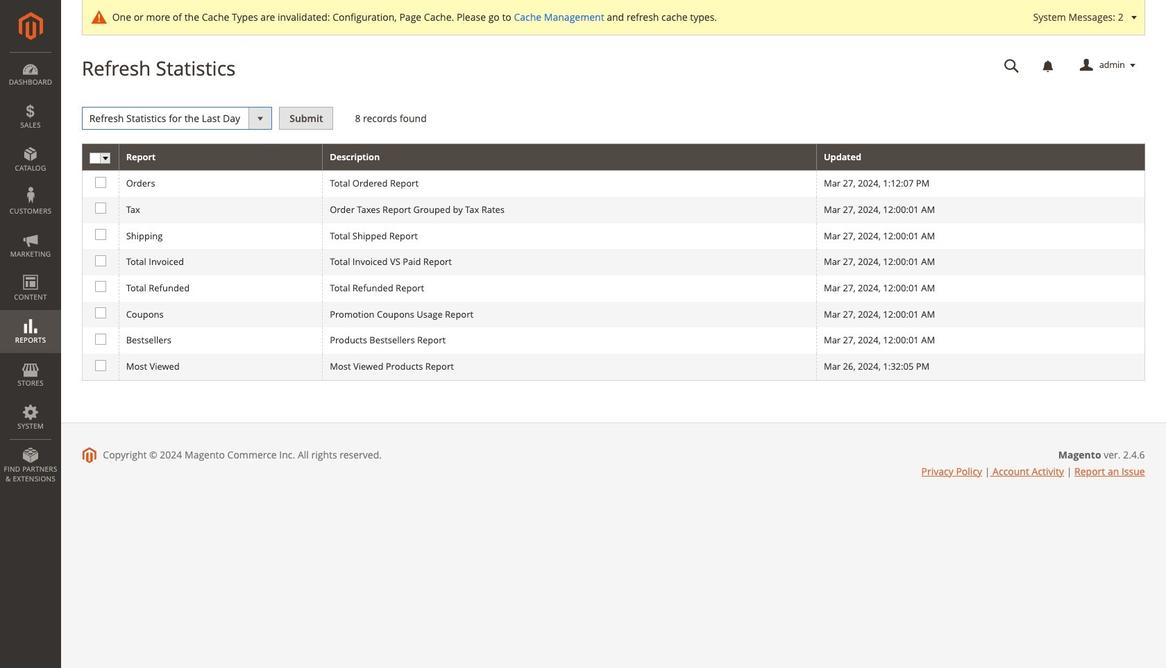 Task type: locate. For each thing, give the bounding box(es) containing it.
None checkbox
[[95, 203, 104, 212], [95, 308, 104, 317], [95, 360, 104, 369], [95, 203, 104, 212], [95, 308, 104, 317], [95, 360, 104, 369]]

None text field
[[995, 53, 1030, 78]]

menu bar
[[0, 52, 61, 491]]

None checkbox
[[95, 177, 104, 186], [95, 229, 104, 238], [95, 255, 104, 264], [95, 282, 104, 291], [95, 334, 104, 343], [95, 177, 104, 186], [95, 229, 104, 238], [95, 255, 104, 264], [95, 282, 104, 291], [95, 334, 104, 343]]



Task type: describe. For each thing, give the bounding box(es) containing it.
magento admin panel image
[[18, 12, 43, 40]]



